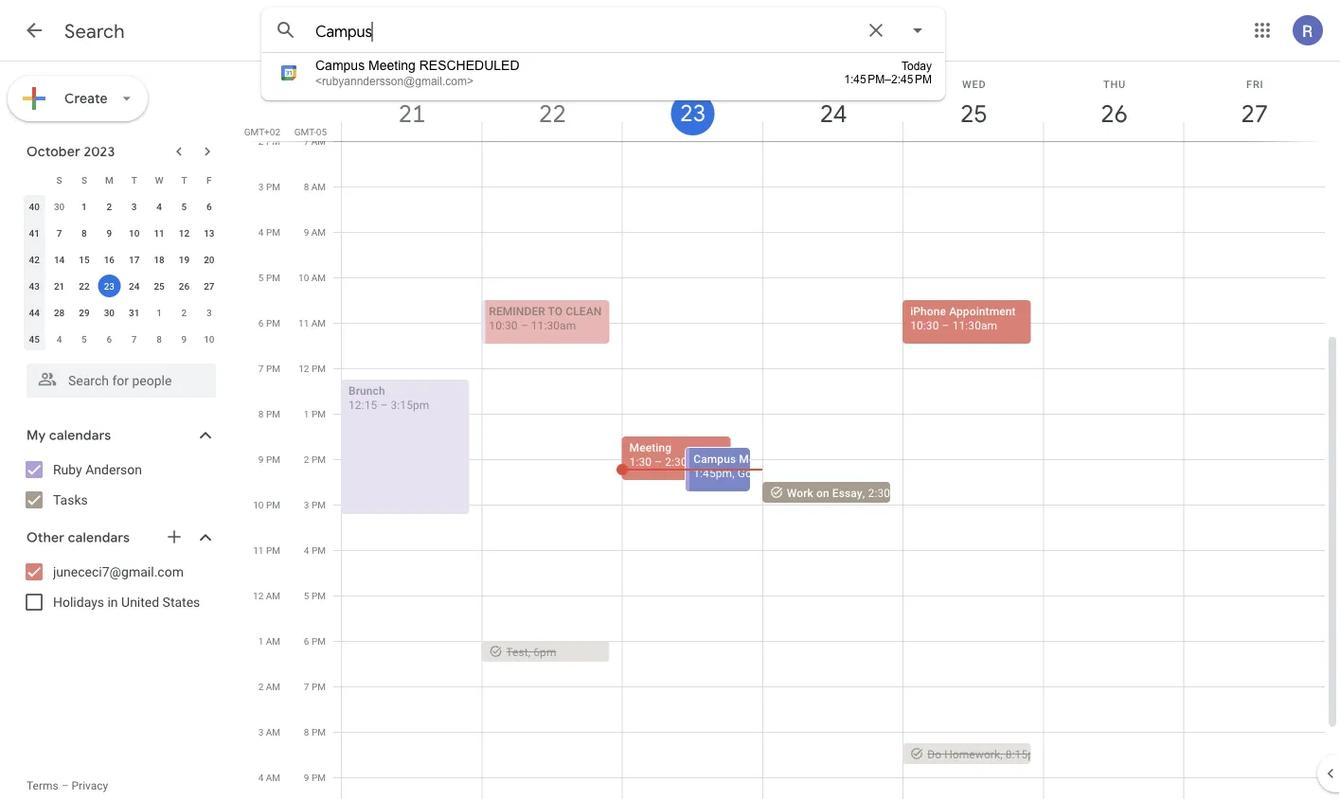 Task type: locate. For each thing, give the bounding box(es) containing it.
12 for 12 am
[[253, 590, 264, 601]]

26 link
[[1093, 92, 1136, 135]]

3 pm right "10 pm"
[[304, 499, 326, 511]]

12
[[179, 227, 190, 239], [299, 363, 309, 374], [253, 590, 264, 601]]

1 horizontal spatial 26
[[1100, 98, 1127, 129]]

30 for the 30 element
[[104, 307, 115, 318]]

my calendars button
[[4, 421, 235, 451]]

pm left 8 am
[[266, 181, 280, 192]]

9 pm right 4 am
[[304, 772, 326, 783]]

grid containing 21
[[242, 62, 1340, 800]]

1 for 1 pm
[[304, 408, 309, 420]]

1 vertical spatial 30
[[104, 307, 115, 318]]

2 11:30am from the left
[[953, 319, 998, 332]]

campus meeting rescheduled up work
[[694, 452, 862, 466]]

7 pm right 2 am
[[304, 681, 326, 692]]

1 10:30 from the left
[[489, 319, 518, 332]]

am up 12 pm
[[311, 317, 326, 329]]

3 row from the top
[[22, 220, 222, 246]]

1:45pm
[[694, 467, 732, 480]]

–
[[521, 319, 528, 332], [942, 319, 950, 332], [380, 398, 388, 412], [655, 455, 662, 468], [61, 780, 69, 793]]

0 vertical spatial 9 pm
[[258, 454, 280, 465]]

1 11:30am from the left
[[531, 319, 576, 332]]

1 horizontal spatial 6 pm
[[304, 636, 326, 647]]

6 pm
[[258, 317, 280, 329], [304, 636, 326, 647]]

november 6 element
[[98, 328, 121, 350]]

10:30 down 'iphone'
[[910, 319, 939, 332]]

6 row from the top
[[22, 299, 222, 326]]

1 horizontal spatial campus meeting rescheduled
[[694, 452, 862, 466]]

am down 9 am
[[311, 272, 326, 283]]

3 pm
[[258, 181, 280, 192], [304, 499, 326, 511]]

1 vertical spatial 12
[[299, 363, 309, 374]]

anderson
[[85, 462, 142, 477]]

meeting inside "meeting 1:30 – 2:30pm"
[[630, 441, 672, 454]]

0 horizontal spatial 21
[[54, 280, 65, 292]]

1 horizontal spatial 24
[[819, 98, 846, 129]]

6 pm left 11 am
[[258, 317, 280, 329]]

0 vertical spatial rescheduled
[[419, 58, 520, 72]]

7
[[304, 135, 309, 147], [57, 227, 62, 239], [132, 333, 137, 345], [258, 363, 264, 374], [304, 681, 309, 692]]

row group containing 40
[[22, 193, 222, 352]]

0 vertical spatial calendars
[[49, 427, 111, 444]]

create button
[[8, 76, 148, 121]]

row containing 43
[[22, 273, 222, 299]]

am for 8 am
[[311, 181, 326, 192]]

row containing s
[[22, 167, 222, 193]]

september 30 element
[[48, 195, 71, 218]]

4 am
[[258, 772, 280, 783]]

other calendars button
[[4, 523, 235, 553]]

other calendars
[[27, 529, 130, 547]]

1 vertical spatial 3 pm
[[304, 499, 326, 511]]

1 horizontal spatial s
[[81, 174, 87, 186]]

7 right 41
[[57, 227, 62, 239]]

25 right 24 element
[[154, 280, 165, 292]]

30 right 40
[[54, 201, 65, 212]]

1 horizontal spatial 11
[[253, 545, 264, 556]]

10
[[129, 227, 140, 239], [298, 272, 309, 283], [204, 333, 215, 345], [253, 499, 264, 511]]

0 horizontal spatial 23
[[104, 280, 115, 292]]

5 row from the top
[[22, 273, 222, 299]]

pm left 11 am
[[266, 317, 280, 329]]

24 for 24 element
[[129, 280, 140, 292]]

s up september 30 element
[[56, 174, 62, 186]]

1 horizontal spatial 25
[[959, 98, 986, 129]]

1 vertical spatial 25
[[154, 280, 165, 292]]

22 for 22 link
[[538, 98, 565, 129]]

12 for 12
[[179, 227, 190, 239]]

0 horizontal spatial campus
[[315, 58, 365, 72]]

1 pm
[[304, 408, 326, 420]]

21 down the <rubyanndersson@gmail.com>
[[397, 98, 424, 129]]

8:15pm
[[1006, 748, 1045, 761]]

21 right "43"
[[54, 280, 65, 292]]

5
[[181, 201, 187, 212], [258, 272, 264, 283], [82, 333, 87, 345], [304, 590, 309, 601]]

10 up 11 pm
[[253, 499, 264, 511]]

0 horizontal spatial 4 pm
[[258, 226, 280, 238]]

10 for 10 pm
[[253, 499, 264, 511]]

8 left "1 pm"
[[258, 408, 264, 420]]

calendars inside dropdown button
[[68, 529, 130, 547]]

0 horizontal spatial 24
[[129, 280, 140, 292]]

2 horizontal spatial 11
[[298, 317, 309, 329]]

pm right 2 am
[[312, 681, 326, 692]]

2 horizontal spatial 12
[[299, 363, 309, 374]]

november 7 element
[[123, 328, 146, 350]]

1 row from the top
[[22, 167, 222, 193]]

18 element
[[148, 248, 171, 271]]

0 horizontal spatial 12
[[179, 227, 190, 239]]

6 right '1 am'
[[304, 636, 309, 647]]

4
[[156, 201, 162, 212], [258, 226, 264, 238], [57, 333, 62, 345], [304, 545, 309, 556], [258, 772, 264, 783]]

1 horizontal spatial 2:30pm
[[868, 486, 907, 500]]

1 vertical spatial 24
[[129, 280, 140, 292]]

row
[[22, 167, 222, 193], [22, 193, 222, 220], [22, 220, 222, 246], [22, 246, 222, 273], [22, 273, 222, 299], [22, 299, 222, 326], [22, 326, 222, 352]]

1 vertical spatial 27
[[204, 280, 215, 292]]

11 am
[[298, 317, 326, 329]]

2 am
[[258, 681, 280, 692]]

am down 8 am
[[311, 226, 326, 238]]

row containing 40
[[22, 193, 222, 220]]

41
[[29, 227, 40, 239]]

0 horizontal spatial 2:30pm
[[665, 455, 704, 468]]

2 vertical spatial 12
[[253, 590, 264, 601]]

11 for 11
[[154, 227, 165, 239]]

– down reminder
[[521, 319, 528, 332]]

11:30am
[[531, 319, 576, 332], [953, 319, 998, 332]]

21 inside row
[[54, 280, 65, 292]]

0 vertical spatial 12
[[179, 227, 190, 239]]

do homework , 8:15pm
[[927, 748, 1045, 761]]

9 left 10 element
[[107, 227, 112, 239]]

grid
[[242, 62, 1340, 800]]

2 vertical spatial 11
[[253, 545, 264, 556]]

2 pm
[[258, 135, 280, 147], [304, 454, 326, 465]]

12 am
[[253, 590, 280, 601]]

november 9 element
[[173, 328, 196, 350]]

terms – privacy
[[27, 780, 108, 793]]

24 inside row
[[129, 280, 140, 292]]

9 pm up "10 pm"
[[258, 454, 280, 465]]

11 for 11 am
[[298, 317, 309, 329]]

am for 11 am
[[311, 317, 326, 329]]

0 vertical spatial 2:30pm
[[665, 455, 704, 468]]

2 row from the top
[[22, 193, 222, 220]]

4 pm left 9 am
[[258, 226, 280, 238]]

17 element
[[123, 248, 146, 271]]

16 element
[[98, 248, 121, 271]]

0 vertical spatial campus
[[315, 58, 365, 72]]

0 horizontal spatial 25
[[154, 280, 165, 292]]

1 s from the left
[[56, 174, 62, 186]]

2 10:30 from the left
[[910, 319, 939, 332]]

1 vertical spatial campus
[[694, 452, 736, 466]]

rescheduled up the 21 link
[[419, 58, 520, 72]]

1 horizontal spatial rescheduled
[[784, 452, 862, 466]]

30 for september 30 element
[[54, 201, 65, 212]]

am
[[311, 135, 326, 147], [311, 181, 326, 192], [311, 226, 326, 238], [311, 272, 326, 283], [311, 317, 326, 329], [266, 590, 280, 601], [266, 636, 280, 647], [266, 681, 280, 692], [266, 727, 280, 738], [266, 772, 280, 783]]

rescheduled up on
[[784, 452, 862, 466]]

calendars
[[49, 427, 111, 444], [68, 529, 130, 547]]

25 down the wed
[[959, 98, 986, 129]]

rescheduled
[[419, 58, 520, 72], [784, 452, 862, 466]]

10 up 11 am
[[298, 272, 309, 283]]

4 down 3 am
[[258, 772, 264, 783]]

2:30pm right 1:30
[[665, 455, 704, 468]]

27
[[1240, 98, 1267, 129], [204, 280, 215, 292]]

holidays in united states
[[53, 594, 200, 610]]

3 right november 2 element
[[206, 307, 212, 318]]

1 horizontal spatial 5 pm
[[304, 590, 326, 601]]

22 inside column header
[[538, 98, 565, 129]]

october 2023
[[27, 143, 115, 160]]

17
[[129, 254, 140, 265]]

0 vertical spatial 26
[[1100, 98, 1127, 129]]

11
[[154, 227, 165, 239], [298, 317, 309, 329], [253, 545, 264, 556]]

7 pm left 12 pm
[[258, 363, 280, 374]]

0 horizontal spatial 26
[[179, 280, 190, 292]]

9 right 4 am
[[304, 772, 309, 783]]

s
[[56, 174, 62, 186], [81, 174, 87, 186]]

<rubyanndersson@gmail.com>
[[315, 75, 474, 88]]

november 4 element
[[48, 328, 71, 350]]

1 down 12 am
[[258, 636, 264, 647]]

1 horizontal spatial campus
[[694, 452, 736, 466]]

november 2 element
[[173, 301, 196, 324]]

am for 12 am
[[266, 590, 280, 601]]

24 column header
[[762, 62, 904, 141]]

26
[[1100, 98, 1127, 129], [179, 280, 190, 292]]

12 for 12 pm
[[299, 363, 309, 374]]

6
[[206, 201, 212, 212], [258, 317, 264, 329], [107, 333, 112, 345], [304, 636, 309, 647]]

pm right 3 am
[[312, 727, 326, 738]]

pm down "1 pm"
[[312, 454, 326, 465]]

1 horizontal spatial 3 pm
[[304, 499, 326, 511]]

calendars up junececi7@gmail.com
[[68, 529, 130, 547]]

8 left november 9 element
[[156, 333, 162, 345]]

11:30am inside iphone appointment 10:30 – 11:30am
[[953, 319, 998, 332]]

1:45pm ,
[[694, 467, 738, 480]]

november 5 element
[[73, 328, 96, 350]]

0 horizontal spatial s
[[56, 174, 62, 186]]

0 horizontal spatial 11:30am
[[531, 319, 576, 332]]

1 horizontal spatial 23
[[679, 99, 705, 128]]

– right 12:15
[[380, 398, 388, 412]]

23 column header
[[622, 62, 763, 141]]

– inside iphone appointment 10:30 – 11:30am
[[942, 319, 950, 332]]

wed 25
[[959, 78, 986, 129]]

25 link
[[952, 92, 996, 135]]

november 1 element
[[148, 301, 171, 324]]

0 horizontal spatial 3 pm
[[258, 181, 280, 192]]

october
[[27, 143, 80, 160]]

42
[[29, 254, 40, 265]]

10 left 11 element
[[129, 227, 140, 239]]

0 horizontal spatial 10:30
[[489, 319, 518, 332]]

3:15pm
[[391, 398, 430, 412]]

iphone
[[910, 305, 946, 318]]

26 right 25 "element"
[[179, 280, 190, 292]]

24 down today
1:45 pm–2:45 pm element
[[819, 98, 846, 129]]

10 element
[[123, 222, 146, 244]]

23 inside cell
[[104, 280, 115, 292]]

gmt-
[[294, 126, 316, 137]]

0 horizontal spatial 30
[[54, 201, 65, 212]]

3 right f
[[258, 181, 264, 192]]

1 vertical spatial 8 pm
[[304, 727, 326, 738]]

to
[[548, 305, 563, 318]]

27 right '26' element
[[204, 280, 215, 292]]

2 horizontal spatial meeting
[[739, 452, 781, 466]]

0 horizontal spatial 2 pm
[[258, 135, 280, 147]]

row containing 42
[[22, 246, 222, 273]]

2 t from the left
[[181, 174, 187, 186]]

24
[[819, 98, 846, 129], [129, 280, 140, 292]]

campus meeting rescheduled
[[315, 58, 520, 72], [694, 452, 862, 466]]

5 left november 6 element
[[82, 333, 87, 345]]

pm down "10 pm"
[[266, 545, 280, 556]]

1 horizontal spatial 10:30
[[910, 319, 939, 332]]

– down 'iphone'
[[942, 319, 950, 332]]

26 inside column header
[[1100, 98, 1127, 129]]

1 vertical spatial 22
[[79, 280, 90, 292]]

11 inside row
[[154, 227, 165, 239]]

22 right 21 element
[[79, 280, 90, 292]]

24 inside column header
[[819, 98, 846, 129]]

19
[[179, 254, 190, 265]]

3
[[258, 181, 264, 192], [132, 201, 137, 212], [206, 307, 212, 318], [304, 499, 309, 511], [258, 727, 264, 738]]

pm up "10 pm"
[[266, 454, 280, 465]]

am for 9 am
[[311, 226, 326, 238]]

1 vertical spatial 5 pm
[[304, 590, 326, 601]]

27 down fri
[[1240, 98, 1267, 129]]

am down 3 am
[[266, 772, 280, 783]]

1 horizontal spatial 22
[[538, 98, 565, 129]]

4 row from the top
[[22, 246, 222, 273]]

1 vertical spatial calendars
[[68, 529, 130, 547]]

23 inside column header
[[679, 99, 705, 128]]

1 vertical spatial 11
[[298, 317, 309, 329]]

9 pm
[[258, 454, 280, 465], [304, 772, 326, 783]]

1 horizontal spatial meeting
[[630, 441, 672, 454]]

today
1:45 pm–2:45 pm element
[[792, 60, 932, 86]]

1 horizontal spatial t
[[181, 174, 187, 186]]

1 horizontal spatial 9 pm
[[304, 772, 326, 783]]

21 for the 21 link
[[397, 98, 424, 129]]

1 vertical spatial 9 pm
[[304, 772, 326, 783]]

0 vertical spatial 11
[[154, 227, 165, 239]]

1 horizontal spatial 21
[[397, 98, 424, 129]]

none search field search for people
[[0, 356, 235, 398]]

1 t from the left
[[131, 174, 137, 186]]

pm left 10 am
[[266, 272, 280, 283]]

0 vertical spatial 21
[[397, 98, 424, 129]]

2:30pm inside "meeting 1:30 – 2:30pm"
[[665, 455, 704, 468]]

1 horizontal spatial 30
[[104, 307, 115, 318]]

0 horizontal spatial 8 pm
[[258, 408, 280, 420]]

3 inside november 3 element
[[206, 307, 212, 318]]

1 vertical spatial 7 pm
[[304, 681, 326, 692]]

1 vertical spatial 21
[[54, 280, 65, 292]]

13 element
[[198, 222, 221, 244]]

30 right 29 element
[[104, 307, 115, 318]]

1 horizontal spatial 7 pm
[[304, 681, 326, 692]]

5 pm right 12 am
[[304, 590, 326, 601]]

am for 10 am
[[311, 272, 326, 283]]

8 pm left "1 pm"
[[258, 408, 280, 420]]

0 horizontal spatial 6 pm
[[258, 317, 280, 329]]

1 vertical spatial 2 pm
[[304, 454, 326, 465]]

10 for november 10 element
[[204, 333, 215, 345]]

0 vertical spatial 24
[[819, 98, 846, 129]]

0 horizontal spatial 5 pm
[[258, 272, 280, 283]]

11 for 11 pm
[[253, 545, 264, 556]]

0 vertical spatial 25
[[959, 98, 986, 129]]

1 right 31 element
[[156, 307, 162, 318]]

0 horizontal spatial 7 pm
[[258, 363, 280, 374]]

meeting
[[368, 58, 416, 72], [630, 441, 672, 454], [739, 452, 781, 466]]

0 horizontal spatial 11
[[154, 227, 165, 239]]

12 down 11 am
[[299, 363, 309, 374]]

7 row from the top
[[22, 326, 222, 352]]

23
[[679, 99, 705, 128], [104, 280, 115, 292]]

row containing 44
[[22, 299, 222, 326]]

t right 'w'
[[181, 174, 187, 186]]

7 pm
[[258, 363, 280, 374], [304, 681, 326, 692]]

13
[[204, 227, 215, 239]]

1 horizontal spatial 27
[[1240, 98, 1267, 129]]

0 vertical spatial 8 pm
[[258, 408, 280, 420]]

9
[[304, 226, 309, 238], [107, 227, 112, 239], [181, 333, 187, 345], [258, 454, 264, 465], [304, 772, 309, 783]]

11 right 10 element
[[154, 227, 165, 239]]

22 down search text field
[[538, 98, 565, 129]]

0 vertical spatial 22
[[538, 98, 565, 129]]

25 column header
[[903, 62, 1044, 141]]

– inside brunch 12:15 – 3:15pm
[[380, 398, 388, 412]]

11:30am down to
[[531, 319, 576, 332]]

0 horizontal spatial 27
[[204, 280, 215, 292]]

0 vertical spatial 30
[[54, 201, 65, 212]]

3 right "10 pm"
[[304, 499, 309, 511]]

pm right 4 am
[[312, 772, 326, 783]]

0 vertical spatial 27
[[1240, 98, 1267, 129]]

1 horizontal spatial 11:30am
[[953, 319, 998, 332]]

25 inside 25 "element"
[[154, 280, 165, 292]]

0 vertical spatial 23
[[679, 99, 705, 128]]

am up 3 am
[[266, 681, 280, 692]]

1:30
[[630, 455, 652, 468]]

gmt-05
[[294, 126, 327, 137]]

1 horizontal spatial 4 pm
[[304, 545, 326, 556]]

8
[[304, 181, 309, 192], [82, 227, 87, 239], [156, 333, 162, 345], [258, 408, 264, 420], [304, 727, 309, 738]]

0 vertical spatial campus meeting rescheduled
[[315, 58, 520, 72]]

27 inside 27 column header
[[1240, 98, 1267, 129]]

21 element
[[48, 275, 71, 297]]

t
[[131, 174, 137, 186], [181, 174, 187, 186]]

– right 1:30
[[655, 455, 662, 468]]

calendars inside 'dropdown button'
[[49, 427, 111, 444]]

ruby anderson
[[53, 462, 142, 477]]

12 inside october 2023 grid
[[179, 227, 190, 239]]

s left 'm'
[[81, 174, 87, 186]]

2 s from the left
[[81, 174, 87, 186]]

10 for 10 am
[[298, 272, 309, 283]]

october 2023 grid
[[18, 167, 222, 352]]

4 pm right 11 pm
[[304, 545, 326, 556]]

on
[[817, 486, 830, 500]]

meeting 1:30 – 2:30pm
[[630, 441, 704, 468]]

1 down 12 pm
[[304, 408, 309, 420]]

1 vertical spatial campus meeting rescheduled
[[694, 452, 862, 466]]

search heading
[[64, 19, 125, 43]]

21 inside column header
[[397, 98, 424, 129]]

1
[[82, 201, 87, 212], [156, 307, 162, 318], [304, 408, 309, 420], [258, 636, 264, 647]]

row group
[[22, 193, 222, 352]]

0 horizontal spatial 22
[[79, 280, 90, 292]]

None search field
[[261, 8, 945, 100], [0, 356, 235, 398], [261, 8, 945, 100]]

pm up 11 pm
[[266, 499, 280, 511]]

am up 8 am
[[311, 135, 326, 147]]

11:30am down appointment
[[953, 319, 998, 332]]

8 up 15 element
[[82, 227, 87, 239]]

calendars for other calendars
[[68, 529, 130, 547]]

8 pm
[[258, 408, 280, 420], [304, 727, 326, 738]]

am up 9 am
[[311, 181, 326, 192]]

21 for 21 element
[[54, 280, 65, 292]]

1 horizontal spatial 2 pm
[[304, 454, 326, 465]]

0 horizontal spatial meeting
[[368, 58, 416, 72]]

thu 26
[[1100, 78, 1127, 129]]

am for 3 am
[[266, 727, 280, 738]]

11 element
[[148, 222, 171, 244]]

30 element
[[98, 301, 121, 324]]

10:30
[[489, 319, 518, 332], [910, 319, 939, 332]]

pm left 12:15
[[312, 408, 326, 420]]

22 inside "element"
[[79, 280, 90, 292]]

12 down 11 pm
[[253, 590, 264, 601]]

14
[[54, 254, 65, 265]]



Task type: describe. For each thing, give the bounding box(es) containing it.
, right on
[[863, 486, 865, 500]]

22 link
[[531, 92, 574, 135]]

in
[[107, 594, 118, 610]]

1 for november 1 element
[[156, 307, 162, 318]]

junececi7@gmail.com
[[53, 564, 184, 580]]

, left 6pm
[[528, 646, 531, 659]]

14 element
[[48, 248, 71, 271]]

my calendars
[[27, 427, 111, 444]]

my calendars list
[[4, 455, 235, 515]]

pm right 12 am
[[312, 590, 326, 601]]

ruby
[[53, 462, 82, 477]]

7 left 05 at the top left of the page
[[304, 135, 309, 147]]

0 vertical spatial 4 pm
[[258, 226, 280, 238]]

0 horizontal spatial 9 pm
[[258, 454, 280, 465]]

31 element
[[123, 301, 146, 324]]

tasks
[[53, 492, 88, 508]]

clear search image
[[857, 11, 895, 49]]

1 horizontal spatial 8 pm
[[304, 727, 326, 738]]

search
[[64, 19, 125, 43]]

homework
[[945, 748, 1000, 761]]

45
[[29, 333, 40, 345]]

5 up 12 element
[[181, 201, 187, 212]]

work
[[787, 486, 814, 500]]

pm right "10 pm"
[[312, 499, 326, 511]]

40
[[29, 201, 40, 212]]

18
[[154, 254, 165, 265]]

7 right november 6 element
[[132, 333, 137, 345]]

0 horizontal spatial campus meeting rescheduled
[[315, 58, 520, 72]]

24 element
[[123, 275, 146, 297]]

25 inside 'wed 25'
[[959, 98, 986, 129]]

23 for the 23 link
[[679, 99, 705, 128]]

test , 6pm
[[506, 646, 557, 659]]

0 vertical spatial 7 pm
[[258, 363, 280, 374]]

5 right 12 am
[[304, 590, 309, 601]]

create
[[64, 90, 108, 107]]

am for 4 am
[[266, 772, 280, 783]]

search image
[[267, 11, 305, 49]]

23 cell
[[97, 273, 122, 299]]

Search text field
[[315, 22, 853, 41]]

today 1:45 pm–2:45 pm
[[844, 60, 932, 86]]

2023
[[84, 143, 115, 160]]

44
[[29, 307, 40, 318]]

12:15
[[349, 398, 377, 412]]

20 element
[[198, 248, 221, 271]]

20
[[204, 254, 215, 265]]

appointment
[[949, 305, 1016, 318]]

27 column header
[[1184, 62, 1325, 141]]

my
[[27, 427, 46, 444]]

6 left november 7 element on the left
[[107, 333, 112, 345]]

4 left november 5 element
[[57, 333, 62, 345]]

go back image
[[23, 19, 45, 42]]

10:30 inside "reminder to clean 10:30 – 11:30am"
[[489, 319, 518, 332]]

23 link
[[671, 92, 715, 135]]

0 vertical spatial 3 pm
[[258, 181, 280, 192]]

<rubyanndersson@gmail.com> element
[[315, 75, 474, 88]]

1 for 1 am
[[258, 636, 264, 647]]

24 link
[[812, 92, 855, 135]]

privacy link
[[72, 780, 108, 793]]

campus inside grid
[[694, 452, 736, 466]]

21 column header
[[341, 62, 482, 141]]

7 right 2 am
[[304, 681, 309, 692]]

9 up 10 am
[[304, 226, 309, 238]]

9 am
[[304, 226, 326, 238]]

0 vertical spatial 2 pm
[[258, 135, 280, 147]]

0 vertical spatial 5 pm
[[258, 272, 280, 283]]

Search for people text field
[[38, 364, 205, 398]]

1 vertical spatial rescheduled
[[784, 452, 862, 466]]

terms link
[[27, 780, 58, 793]]

november 3 element
[[198, 301, 221, 324]]

pm left 12 pm
[[266, 363, 280, 374]]

19 element
[[173, 248, 196, 271]]

9 left november 10 element
[[181, 333, 187, 345]]

0 horizontal spatial rescheduled
[[419, 58, 520, 72]]

thu
[[1103, 78, 1126, 90]]

26 element
[[173, 275, 196, 297]]

other calendars list
[[4, 557, 235, 618]]

search options image
[[899, 11, 937, 49]]

9 up "10 pm"
[[258, 454, 264, 465]]

2 right november 1 element
[[181, 307, 187, 318]]

w
[[155, 174, 163, 186]]

22 element
[[73, 275, 96, 297]]

pm up "1 pm"
[[312, 363, 326, 374]]

15
[[79, 254, 90, 265]]

16
[[104, 254, 115, 265]]

8 right 3 am
[[304, 727, 309, 738]]

26 inside row
[[179, 280, 190, 292]]

12 pm
[[299, 363, 326, 374]]

pm left 9 am
[[266, 226, 280, 238]]

– right terms
[[61, 780, 69, 793]]

10:30 inside iphone appointment 10:30 – 11:30am
[[910, 319, 939, 332]]

22 column header
[[481, 62, 623, 141]]

, right "meeting 1:30 – 2:30pm"
[[732, 467, 735, 480]]

2 down 'm'
[[107, 201, 112, 212]]

25 element
[[148, 275, 171, 297]]

4 right the 13 element
[[258, 226, 264, 238]]

pm right 11 pm
[[312, 545, 326, 556]]

10 am
[[298, 272, 326, 283]]

privacy
[[72, 780, 108, 793]]

november 8 element
[[148, 328, 171, 350]]

2 up 3 am
[[258, 681, 264, 692]]

1:45 pm–2:45 pm
[[844, 73, 932, 86]]

3 am
[[258, 727, 280, 738]]

2 down "1 pm"
[[304, 454, 309, 465]]

23 for 23, today element
[[104, 280, 115, 292]]

2 left gmt-
[[258, 135, 264, 147]]

10 for 10 element
[[129, 227, 140, 239]]

row group inside october 2023 grid
[[22, 193, 222, 352]]

29 element
[[73, 301, 96, 324]]

27 inside 27 element
[[204, 280, 215, 292]]

22 for 22 "element" on the left top
[[79, 280, 90, 292]]

1 vertical spatial 6 pm
[[304, 636, 326, 647]]

8 am
[[304, 181, 326, 192]]

23, today element
[[98, 275, 121, 297]]

28 element
[[48, 301, 71, 324]]

05
[[316, 126, 327, 137]]

today
[[902, 60, 932, 72]]

states
[[163, 594, 200, 610]]

6 down f
[[206, 201, 212, 212]]

iphone appointment 10:30 – 11:30am
[[910, 305, 1016, 332]]

m
[[105, 174, 113, 186]]

0 vertical spatial 6 pm
[[258, 317, 280, 329]]

november 10 element
[[198, 328, 221, 350]]

reminder to clean 10:30 – 11:30am
[[489, 305, 602, 332]]

27 element
[[198, 275, 221, 297]]

3 up 10 element
[[132, 201, 137, 212]]

, left the 8:15pm
[[1000, 748, 1003, 761]]

other
[[27, 529, 65, 547]]

gmt+02
[[244, 126, 280, 137]]

am for 2 am
[[266, 681, 280, 692]]

12 element
[[173, 222, 196, 244]]

brunch 12:15 – 3:15pm
[[349, 384, 430, 412]]

21 link
[[390, 92, 434, 135]]

clean
[[566, 305, 602, 318]]

5 left 10 am
[[258, 272, 264, 283]]

fri 27
[[1240, 78, 1267, 129]]

27 link
[[1233, 92, 1277, 135]]

terms
[[27, 780, 58, 793]]

– inside "meeting 1:30 – 2:30pm"
[[655, 455, 662, 468]]

26 column header
[[1043, 62, 1185, 141]]

calendars for my calendars
[[49, 427, 111, 444]]

1 vertical spatial 2:30pm
[[868, 486, 907, 500]]

11:30am inside "reminder to clean 10:30 – 11:30am"
[[531, 319, 576, 332]]

15 element
[[73, 248, 96, 271]]

1 right september 30 element
[[82, 201, 87, 212]]

8 up 9 am
[[304, 181, 309, 192]]

– inside "reminder to clean 10:30 – 11:30am"
[[521, 319, 528, 332]]

fri
[[1247, 78, 1264, 90]]

work on essay , 2:30pm
[[787, 486, 907, 500]]

3 down 2 am
[[258, 727, 264, 738]]

pm left gmt-
[[266, 135, 280, 147]]

6 left 11 am
[[258, 317, 264, 329]]

4 up 11 element
[[156, 201, 162, 212]]

28
[[54, 307, 65, 318]]

10 pm
[[253, 499, 280, 511]]

1 vertical spatial 4 pm
[[304, 545, 326, 556]]

7 left 12 pm
[[258, 363, 264, 374]]

row containing 45
[[22, 326, 222, 352]]

6pm
[[534, 646, 557, 659]]

am for 7 am
[[311, 135, 326, 147]]

24 for 24 link at the top right
[[819, 98, 846, 129]]

11 pm
[[253, 545, 280, 556]]

am for 1 am
[[266, 636, 280, 647]]

pm left "1 pm"
[[266, 408, 280, 420]]

row containing 41
[[22, 220, 222, 246]]

add other calendars image
[[165, 528, 184, 547]]

united
[[121, 594, 159, 610]]

test
[[506, 646, 528, 659]]

7 am
[[304, 135, 326, 147]]

31
[[129, 307, 140, 318]]

f
[[207, 174, 212, 186]]

brunch
[[349, 384, 385, 397]]

wed
[[962, 78, 986, 90]]

do
[[927, 748, 942, 761]]

4 right 11 pm
[[304, 545, 309, 556]]

pm right '1 am'
[[312, 636, 326, 647]]

1 am
[[258, 636, 280, 647]]



Task type: vqa. For each thing, say whether or not it's contained in the screenshot.
the leftmost "5:20Pm"
no



